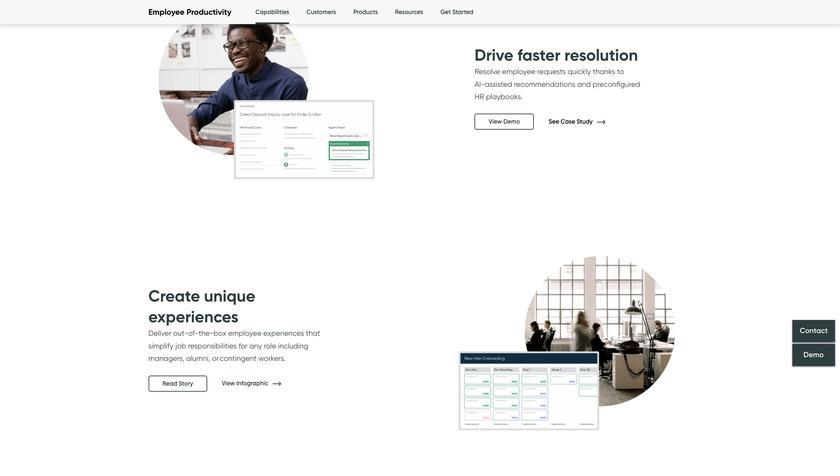 Task type: describe. For each thing, give the bounding box(es) containing it.
see
[[549, 118, 560, 126]]

resolution
[[565, 45, 639, 65]]

recommendations
[[515, 80, 576, 89]]

products
[[354, 8, 378, 16]]

employee
[[149, 7, 185, 17]]

view demo link
[[475, 114, 535, 130]]

that
[[306, 329, 321, 338]]

employee inside the drive faster resolution resolve employee requests quickly thanks to ai‑assisted recommendations and preconfigured hr playbooks.
[[503, 67, 536, 76]]

unique
[[204, 286, 256, 306]]

preconfigured
[[593, 80, 641, 89]]

started
[[453, 8, 474, 16]]

read
[[163, 381, 177, 388]]

hr
[[475, 92, 485, 101]]

for
[[239, 342, 248, 351]]

infographic
[[237, 380, 269, 388]]

simplify job duties no matter what the role image
[[447, 215, 699, 458]]

view infographic
[[222, 380, 270, 388]]

faster
[[518, 45, 561, 65]]

use ai to quickly resolve employee requests image
[[135, 0, 387, 215]]

productivity
[[187, 7, 232, 17]]

products link
[[354, 0, 378, 25]]

drive faster resolution resolve employee requests quickly thanks to ai‑assisted recommendations and preconfigured hr playbooks.
[[475, 45, 641, 101]]

employee inside create unique experiences deliver out‑of‑the‑box employee experiences that simplify job responsibilities for any role including managers, alumni, or contingent workers.​
[[228, 329, 262, 338]]

view for view infographic
[[222, 380, 235, 388]]

demo link
[[793, 344, 836, 367]]

view infographic link
[[222, 380, 291, 388]]

create unique experiences deliver out‑of‑the‑box employee experiences that simplify job responsibilities for any role including managers, alumni, or contingent workers.​
[[149, 286, 321, 363]]

read story link
[[149, 376, 207, 392]]

contact link
[[793, 321, 836, 343]]

see case study
[[549, 118, 595, 126]]

resolve
[[475, 67, 501, 76]]

1 vertical spatial demo
[[804, 351, 825, 360]]

case
[[561, 118, 576, 126]]

contact
[[801, 327, 829, 336]]



Task type: locate. For each thing, give the bounding box(es) containing it.
ai‑assisted
[[475, 80, 513, 89]]

simplify
[[149, 342, 174, 351]]

get started
[[441, 8, 474, 16]]

study
[[577, 118, 593, 126]]

responsibilities
[[188, 342, 237, 351]]

story
[[179, 381, 193, 388]]

any
[[250, 342, 262, 351]]

0 vertical spatial employee
[[503, 67, 536, 76]]

1 vertical spatial view
[[222, 380, 235, 388]]

customers
[[307, 8, 336, 16]]

view demo
[[489, 118, 520, 126]]

create
[[149, 286, 200, 306]]

0 vertical spatial view
[[489, 118, 502, 126]]

requests
[[538, 67, 566, 76]]

capabilities
[[256, 8, 289, 16]]

1 horizontal spatial view
[[489, 118, 502, 126]]

demo
[[504, 118, 520, 126], [804, 351, 825, 360]]

experiences
[[149, 307, 239, 327], [264, 329, 304, 338]]

0 vertical spatial experiences
[[149, 307, 239, 327]]

experiences up including
[[264, 329, 304, 338]]

1 horizontal spatial experiences
[[264, 329, 304, 338]]

employee up for
[[228, 329, 262, 338]]

view
[[489, 118, 502, 126], [222, 380, 235, 388]]

0 vertical spatial demo
[[504, 118, 520, 126]]

0 horizontal spatial experiences
[[149, 307, 239, 327]]

managers,
[[149, 355, 185, 363]]

capabilities link
[[256, 0, 289, 26]]

including
[[278, 342, 309, 351]]

playbooks.
[[486, 92, 523, 101]]

out‑of‑the‑box
[[173, 329, 227, 338]]

quickly
[[568, 67, 592, 76]]

to
[[618, 67, 625, 76]]

1 horizontal spatial employee
[[503, 67, 536, 76]]

employee down faster
[[503, 67, 536, 76]]

demo down playbooks. at the right of page
[[504, 118, 520, 126]]

0 horizontal spatial view
[[222, 380, 235, 388]]

customers link
[[307, 0, 336, 25]]

role
[[264, 342, 276, 351]]

employee productivity
[[149, 7, 232, 17]]

0 horizontal spatial demo
[[504, 118, 520, 126]]

employee
[[503, 67, 536, 76], [228, 329, 262, 338]]

view for view demo
[[489, 118, 502, 126]]

view left "infographic"
[[222, 380, 235, 388]]

1 vertical spatial experiences
[[264, 329, 304, 338]]

thanks
[[593, 67, 616, 76]]

experiences up out‑of‑the‑box
[[149, 307, 239, 327]]

get
[[441, 8, 451, 16]]

drive
[[475, 45, 514, 65]]

deliver
[[149, 329, 171, 338]]

1 horizontal spatial demo
[[804, 351, 825, 360]]

resources
[[396, 8, 424, 16]]

and
[[578, 80, 591, 89]]

0 horizontal spatial employee
[[228, 329, 262, 338]]

1 vertical spatial employee
[[228, 329, 262, 338]]

view down playbooks. at the right of page
[[489, 118, 502, 126]]

workers.​
[[259, 355, 286, 363]]

resources link
[[396, 0, 424, 25]]

or contingent
[[212, 355, 257, 363]]

demo down contact link
[[804, 351, 825, 360]]

job
[[176, 342, 186, 351]]

see case study link
[[549, 118, 616, 126]]

alumni,
[[186, 355, 210, 363]]

read story
[[163, 381, 193, 388]]

get started link
[[441, 0, 474, 25]]



Task type: vqa. For each thing, say whether or not it's contained in the screenshot.
HR
yes



